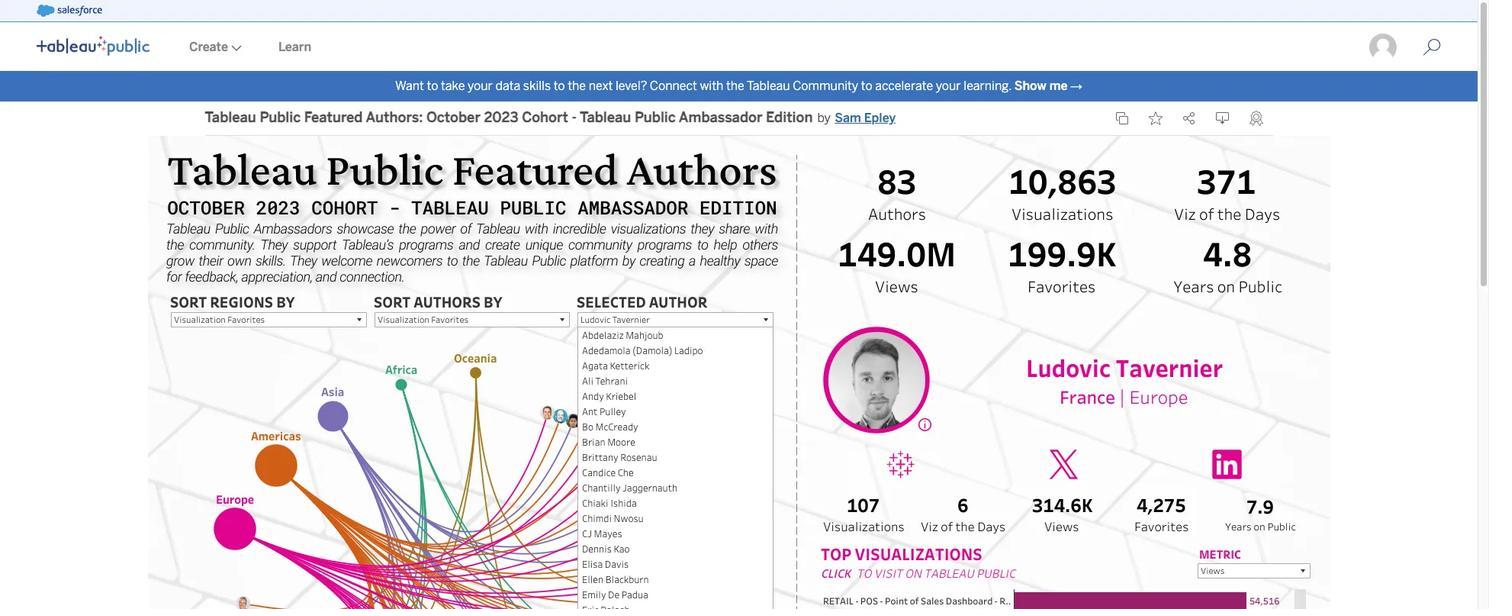 Task type: vqa. For each thing, say whether or not it's contained in the screenshot.
middle TO
yes



Task type: describe. For each thing, give the bounding box(es) containing it.
1 to from the left
[[427, 79, 438, 93]]

logo image
[[37, 36, 150, 56]]

featured
[[304, 109, 363, 126]]

show me link
[[1015, 79, 1068, 93]]

2 horizontal spatial tableau
[[747, 79, 790, 93]]

tableau public featured authors: october 2023 cohort - tableau public ambassador edition by sam epley
[[205, 109, 896, 126]]

show
[[1015, 79, 1047, 93]]

2 the from the left
[[727, 79, 745, 93]]

create button
[[171, 24, 260, 71]]

data
[[496, 79, 521, 93]]

create
[[189, 40, 228, 54]]

2 public from the left
[[635, 109, 676, 126]]

salesforce logo image
[[37, 5, 102, 17]]

2023
[[484, 109, 519, 126]]

favorite button image
[[1149, 111, 1163, 125]]

by
[[818, 111, 831, 125]]

authors:
[[366, 109, 423, 126]]

accelerate
[[876, 79, 934, 93]]

sam
[[835, 111, 861, 125]]

community
[[793, 79, 859, 93]]

nominate for viz of the day image
[[1250, 111, 1263, 126]]

cohort
[[522, 109, 569, 126]]

sam epley link
[[835, 109, 896, 127]]

ambassador
[[679, 109, 763, 126]]

3 to from the left
[[861, 79, 873, 93]]

1 horizontal spatial tableau
[[580, 109, 631, 126]]

next
[[589, 79, 613, 93]]

-
[[572, 109, 577, 126]]

learn link
[[260, 24, 330, 71]]

skills
[[523, 79, 551, 93]]



Task type: locate. For each thing, give the bounding box(es) containing it.
tableau
[[747, 79, 790, 93], [205, 109, 256, 126], [580, 109, 631, 126]]

october
[[427, 109, 481, 126]]

learning.
[[964, 79, 1012, 93]]

to
[[427, 79, 438, 93], [554, 79, 565, 93], [861, 79, 873, 93]]

0 horizontal spatial to
[[427, 79, 438, 93]]

tableau right '-'
[[580, 109, 631, 126]]

to left take
[[427, 79, 438, 93]]

terry.turtle image
[[1368, 32, 1399, 63]]

1 horizontal spatial the
[[727, 79, 745, 93]]

to up sam epley link
[[861, 79, 873, 93]]

to right skills
[[554, 79, 565, 93]]

public down connect
[[635, 109, 676, 126]]

1 the from the left
[[568, 79, 586, 93]]

→
[[1071, 79, 1083, 93]]

edition
[[766, 109, 813, 126]]

the
[[568, 79, 586, 93], [727, 79, 745, 93]]

0 horizontal spatial your
[[468, 79, 493, 93]]

the right with
[[727, 79, 745, 93]]

me
[[1050, 79, 1068, 93]]

learn
[[279, 40, 311, 54]]

0 horizontal spatial the
[[568, 79, 586, 93]]

1 public from the left
[[260, 109, 301, 126]]

1 your from the left
[[468, 79, 493, 93]]

want
[[395, 79, 424, 93]]

make a copy image
[[1115, 111, 1129, 125]]

the left the next
[[568, 79, 586, 93]]

tableau down create dropdown button
[[205, 109, 256, 126]]

your right take
[[468, 79, 493, 93]]

with
[[700, 79, 724, 93]]

go to search image
[[1405, 38, 1460, 56]]

epley
[[865, 111, 896, 125]]

1 horizontal spatial your
[[936, 79, 961, 93]]

take
[[441, 79, 465, 93]]

want to take your data skills to the next level? connect with the tableau community to accelerate your learning. show me →
[[395, 79, 1083, 93]]

2 to from the left
[[554, 79, 565, 93]]

public left featured
[[260, 109, 301, 126]]

your left learning.
[[936, 79, 961, 93]]

tableau up the 'edition'
[[747, 79, 790, 93]]

1 horizontal spatial public
[[635, 109, 676, 126]]

your
[[468, 79, 493, 93], [936, 79, 961, 93]]

2 your from the left
[[936, 79, 961, 93]]

1 horizontal spatial to
[[554, 79, 565, 93]]

0 horizontal spatial tableau
[[205, 109, 256, 126]]

public
[[260, 109, 301, 126], [635, 109, 676, 126]]

connect
[[650, 79, 697, 93]]

2 horizontal spatial to
[[861, 79, 873, 93]]

level?
[[616, 79, 647, 93]]

0 horizontal spatial public
[[260, 109, 301, 126]]



